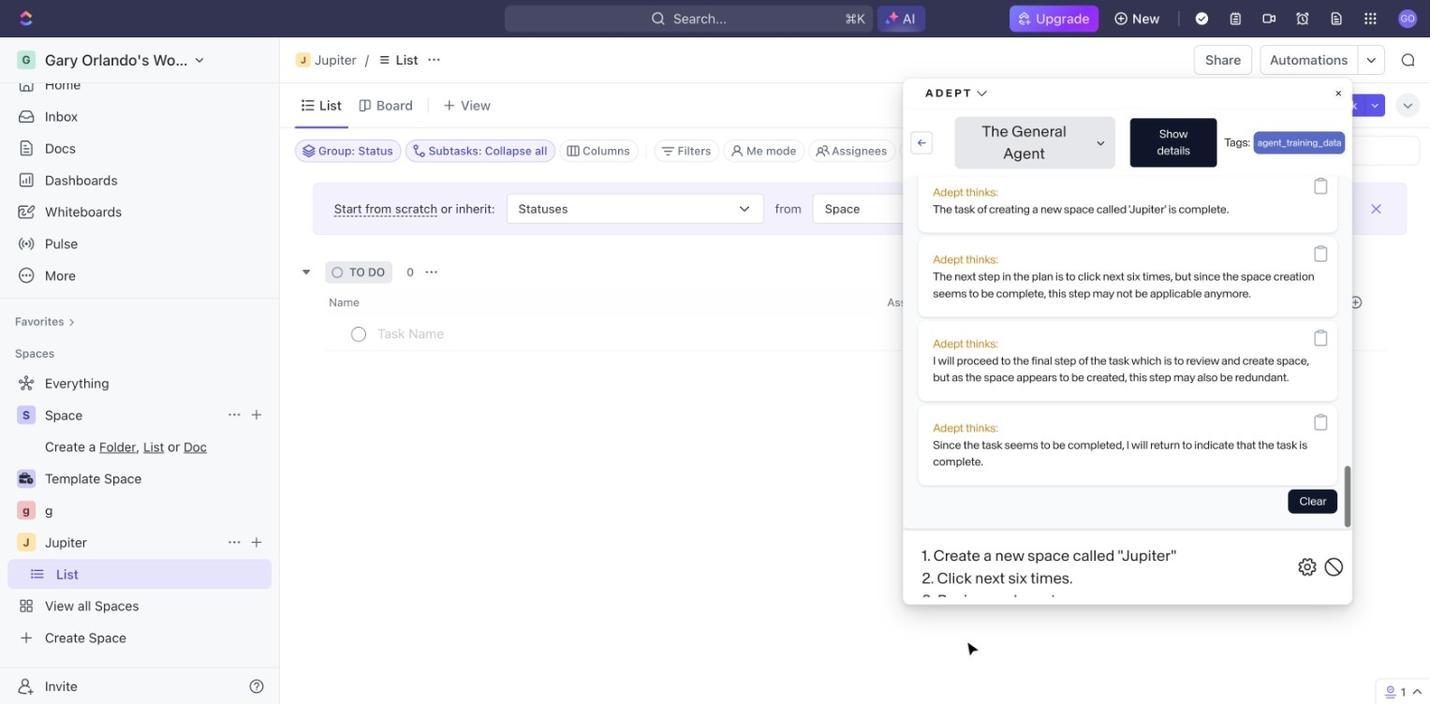 Task type: describe. For each thing, give the bounding box(es) containing it.
gary orlando's workspace, , element
[[17, 51, 36, 69]]

jupiter, , element inside sidebar navigation
[[17, 533, 36, 552]]

change status image
[[359, 330, 368, 339]]

tree inside sidebar navigation
[[7, 368, 272, 653]]

business time image
[[19, 473, 33, 484]]

space, , element
[[17, 406, 36, 424]]

sidebar navigation
[[0, 37, 284, 704]]



Task type: vqa. For each thing, say whether or not it's contained in the screenshot.
DRAG,
no



Task type: locate. For each thing, give the bounding box(es) containing it.
Task Name text field
[[377, 318, 924, 348]]

g, , element
[[17, 501, 36, 520]]

jupiter, , element
[[296, 52, 311, 67], [17, 533, 36, 552]]

0 vertical spatial jupiter, , element
[[296, 52, 311, 67]]

1 vertical spatial jupiter, , element
[[17, 533, 36, 552]]

0 horizontal spatial jupiter, , element
[[17, 533, 36, 552]]

1 horizontal spatial jupiter, , element
[[296, 52, 311, 67]]

tree
[[7, 368, 272, 653]]

Search tasks... text field
[[1232, 137, 1419, 165]]



